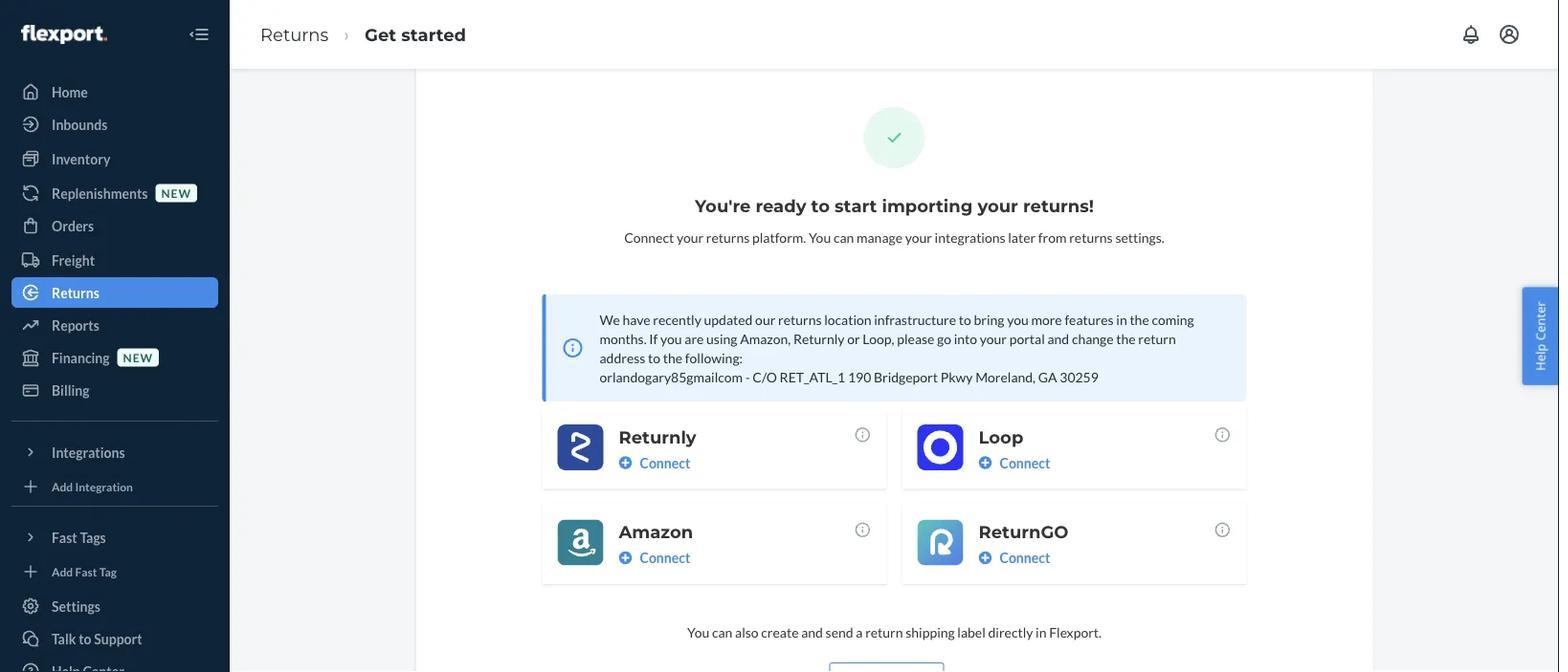 Task type: describe. For each thing, give the bounding box(es) containing it.
to up into
[[959, 312, 971, 328]]

return inside "we have recently updated our returns location infrastructure to bring you more features in the coming months. if you are using amazon, returnly or loop, please go into your portal and change the return address to the following: orlandogary85gmailcom - c/o ret_atl_1 190 bridgeport pkwy moreland, ga 30259"
[[1138, 331, 1176, 347]]

settings.
[[1116, 229, 1165, 246]]

0 vertical spatial you
[[1007, 312, 1029, 328]]

months.
[[600, 331, 647, 347]]

flexport.
[[1049, 625, 1102, 641]]

plus circle image for connect button related to amazon
[[619, 552, 632, 565]]

using
[[707, 331, 738, 347]]

connect button for returnly
[[619, 454, 690, 473]]

0 horizontal spatial in
[[1036, 625, 1047, 641]]

ga
[[1038, 369, 1057, 385]]

inventory link
[[11, 144, 218, 174]]

ready
[[756, 195, 806, 216]]

to inside button
[[79, 631, 91, 648]]

settings
[[52, 599, 100, 615]]

-
[[745, 369, 750, 385]]

our
[[755, 312, 776, 328]]

integration
[[75, 480, 133, 494]]

fast tags
[[52, 530, 106, 546]]

tag
[[99, 565, 117, 579]]

add for add fast tag
[[52, 565, 73, 579]]

integrations
[[52, 445, 125, 461]]

later
[[1008, 229, 1036, 246]]

returns inside "we have recently updated our returns location infrastructure to bring you more features in the coming months. if you are using amazon, returnly or loop, please go into your portal and change the return address to the following: orlandogary85gmailcom - c/o ret_atl_1 190 bridgeport pkwy moreland, ga 30259"
[[778, 312, 822, 328]]

talk to support
[[52, 631, 142, 648]]

amazon
[[619, 522, 693, 543]]

are
[[685, 331, 704, 347]]

2 horizontal spatial returns
[[1069, 229, 1113, 246]]

returnly inside "we have recently updated our returns location infrastructure to bring you more features in the coming months. if you are using amazon, returnly or loop, please go into your portal and change the return address to the following: orlandogary85gmailcom - c/o ret_atl_1 190 bridgeport pkwy moreland, ga 30259"
[[794, 331, 845, 347]]

help center
[[1532, 302, 1549, 371]]

0 horizontal spatial returns link
[[11, 278, 218, 308]]

connect button for amazon
[[619, 549, 690, 568]]

new for replenishments
[[161, 186, 191, 200]]

get
[[365, 24, 396, 45]]

get started
[[365, 24, 466, 45]]

1 vertical spatial you
[[661, 331, 682, 347]]

orlandogary85gmailcom
[[600, 369, 743, 385]]

importing
[[882, 195, 973, 216]]

loop
[[979, 427, 1024, 448]]

add fast tag link
[[11, 561, 218, 584]]

reports link
[[11, 310, 218, 341]]

we
[[600, 312, 620, 328]]

start
[[835, 195, 877, 216]]

new for financing
[[123, 351, 153, 365]]

financing
[[52, 350, 110, 366]]

help center button
[[1522, 287, 1559, 386]]

started
[[401, 24, 466, 45]]

more
[[1031, 312, 1062, 328]]

fast inside add fast tag link
[[75, 565, 97, 579]]

freight
[[52, 252, 95, 269]]

close navigation image
[[188, 23, 211, 46]]

directly
[[988, 625, 1033, 641]]

0 vertical spatial you
[[809, 229, 831, 246]]

fast inside fast tags dropdown button
[[52, 530, 77, 546]]

c/o
[[753, 369, 777, 385]]

platform.
[[752, 229, 806, 246]]

you can also create and send a return shipping label directly in flexport.
[[687, 625, 1102, 641]]

1 vertical spatial the
[[1116, 331, 1136, 347]]

location
[[824, 312, 872, 328]]

connect for loop
[[1000, 455, 1050, 471]]

plus circle image for returnly
[[619, 457, 632, 470]]

returns inside breadcrumbs navigation
[[260, 24, 329, 45]]

to down if
[[648, 350, 661, 366]]

integrations
[[935, 229, 1006, 246]]

0 horizontal spatial returns
[[706, 229, 750, 246]]

also
[[735, 625, 759, 641]]

you're ready to start importing your returns!
[[695, 195, 1094, 216]]

bridgeport
[[874, 369, 938, 385]]

replenishments
[[52, 185, 148, 201]]

1 vertical spatial return
[[865, 625, 903, 641]]

open account menu image
[[1498, 23, 1521, 46]]

send
[[826, 625, 854, 641]]

1 vertical spatial can
[[712, 625, 733, 641]]

add fast tag
[[52, 565, 117, 579]]

ret_atl_1
[[780, 369, 845, 385]]

please
[[897, 331, 935, 347]]

following:
[[685, 350, 743, 366]]

infrastructure
[[874, 312, 956, 328]]

fast tags button
[[11, 523, 218, 553]]

pkwy
[[941, 369, 973, 385]]

manage
[[857, 229, 903, 246]]

connect for returnly
[[640, 455, 690, 471]]

1 vertical spatial and
[[801, 625, 823, 641]]

returns!
[[1023, 195, 1094, 216]]

home
[[52, 84, 88, 100]]

talk to support button
[[11, 624, 218, 655]]

inbounds link
[[11, 109, 218, 140]]

add integration link
[[11, 476, 218, 499]]

loop,
[[863, 331, 895, 347]]

add integration
[[52, 480, 133, 494]]

support
[[94, 631, 142, 648]]



Task type: vqa. For each thing, say whether or not it's contained in the screenshot.
You're ready to start importing your returns!
yes



Task type: locate. For each thing, give the bounding box(es) containing it.
can left also
[[712, 625, 733, 641]]

change
[[1072, 331, 1114, 347]]

connect down the returngo
[[1000, 550, 1050, 567]]

the
[[1130, 312, 1149, 328], [1116, 331, 1136, 347], [663, 350, 683, 366]]

go
[[937, 331, 952, 347]]

inbounds
[[52, 116, 108, 133]]

2 add from the top
[[52, 565, 73, 579]]

0 vertical spatial fast
[[52, 530, 77, 546]]

from
[[1038, 229, 1067, 246]]

1 horizontal spatial returns
[[778, 312, 822, 328]]

returnly down orlandogary85gmailcom
[[619, 427, 696, 448]]

plus circle image down amazon
[[619, 552, 632, 565]]

1 vertical spatial returns link
[[11, 278, 218, 308]]

tags
[[80, 530, 106, 546]]

0 horizontal spatial you
[[661, 331, 682, 347]]

and down more
[[1048, 331, 1069, 347]]

returns right our
[[778, 312, 822, 328]]

connect
[[624, 229, 674, 246], [640, 455, 690, 471], [1000, 455, 1050, 471], [640, 550, 690, 567], [1000, 550, 1050, 567]]

0 horizontal spatial return
[[865, 625, 903, 641]]

returns left get
[[260, 24, 329, 45]]

1 plus circle image from the left
[[619, 457, 632, 470]]

fast
[[52, 530, 77, 546], [75, 565, 97, 579]]

1 vertical spatial fast
[[75, 565, 97, 579]]

add left integration
[[52, 480, 73, 494]]

in right features
[[1116, 312, 1127, 328]]

you right platform.
[[809, 229, 831, 246]]

0 vertical spatial in
[[1116, 312, 1127, 328]]

returngo
[[979, 522, 1069, 543]]

create
[[761, 625, 799, 641]]

returnly down location
[[794, 331, 845, 347]]

if
[[649, 331, 658, 347]]

0 vertical spatial and
[[1048, 331, 1069, 347]]

plus circle image down loop
[[979, 457, 992, 470]]

0 vertical spatial add
[[52, 480, 73, 494]]

plus circle image for connect link
[[979, 552, 992, 565]]

fast left tag
[[75, 565, 97, 579]]

and inside "we have recently updated our returns location infrastructure to bring you more features in the coming months. if you are using amazon, returnly or loop, please go into your portal and change the return address to the following: orlandogary85gmailcom - c/o ret_atl_1 190 bridgeport pkwy moreland, ga 30259"
[[1048, 331, 1069, 347]]

the right change
[[1116, 331, 1136, 347]]

you up 'portal'
[[1007, 312, 1029, 328]]

to left start at the right top of page
[[811, 195, 830, 216]]

get started link
[[365, 24, 466, 45]]

connect your returns platform. you can manage your integrations later from returns settings.
[[624, 229, 1165, 246]]

your down importing
[[905, 229, 932, 246]]

you're
[[695, 195, 751, 216]]

your down you're at the top of the page
[[677, 229, 704, 246]]

and left send
[[801, 625, 823, 641]]

0 vertical spatial the
[[1130, 312, 1149, 328]]

new up orders link
[[161, 186, 191, 200]]

30259
[[1060, 369, 1099, 385]]

1 horizontal spatial you
[[809, 229, 831, 246]]

1 horizontal spatial plus circle image
[[979, 457, 992, 470]]

1 horizontal spatial and
[[1048, 331, 1069, 347]]

integrations button
[[11, 437, 218, 468]]

new
[[161, 186, 191, 200], [123, 351, 153, 365]]

1 vertical spatial returns
[[52, 285, 99, 301]]

to right talk
[[79, 631, 91, 648]]

0 horizontal spatial you
[[687, 625, 710, 641]]

1 horizontal spatial returns link
[[260, 24, 329, 45]]

plus circle image inside connect button
[[619, 552, 632, 565]]

in
[[1116, 312, 1127, 328], [1036, 625, 1047, 641]]

1 horizontal spatial new
[[161, 186, 191, 200]]

portal
[[1010, 331, 1045, 347]]

your up later
[[978, 195, 1018, 216]]

connect button for loop
[[979, 454, 1050, 473]]

0 horizontal spatial returns
[[52, 285, 99, 301]]

returns link left get
[[260, 24, 329, 45]]

plus circle image down the returngo
[[979, 552, 992, 565]]

open notifications image
[[1460, 23, 1483, 46]]

in right the 'directly'
[[1036, 625, 1047, 641]]

1 horizontal spatial return
[[1138, 331, 1176, 347]]

a
[[856, 625, 863, 641]]

home link
[[11, 77, 218, 107]]

return
[[1138, 331, 1176, 347], [865, 625, 903, 641]]

center
[[1532, 302, 1549, 341]]

1 horizontal spatial plus circle image
[[979, 552, 992, 565]]

returnly
[[794, 331, 845, 347], [619, 427, 696, 448]]

you
[[809, 229, 831, 246], [687, 625, 710, 641]]

connect button down amazon
[[619, 549, 690, 568]]

flexport logo image
[[21, 25, 107, 44]]

plus circle image for loop
[[979, 457, 992, 470]]

connect button up amazon
[[619, 454, 690, 473]]

inventory
[[52, 151, 110, 167]]

and
[[1048, 331, 1069, 347], [801, 625, 823, 641]]

0 horizontal spatial new
[[123, 351, 153, 365]]

can
[[834, 229, 854, 246], [712, 625, 733, 641]]

0 horizontal spatial plus circle image
[[619, 552, 632, 565]]

help
[[1532, 344, 1549, 371]]

coming
[[1152, 312, 1194, 328]]

1 vertical spatial in
[[1036, 625, 1047, 641]]

returns
[[706, 229, 750, 246], [1069, 229, 1113, 246], [778, 312, 822, 328]]

orders
[[52, 218, 94, 234]]

breadcrumbs navigation
[[245, 7, 482, 62]]

1 vertical spatial returnly
[[619, 427, 696, 448]]

into
[[954, 331, 977, 347]]

you
[[1007, 312, 1029, 328], [661, 331, 682, 347]]

return right a
[[865, 625, 903, 641]]

billing
[[52, 382, 90, 399]]

fast left tags
[[52, 530, 77, 546]]

return down coming
[[1138, 331, 1176, 347]]

1 horizontal spatial you
[[1007, 312, 1029, 328]]

returns right from
[[1069, 229, 1113, 246]]

amazon,
[[740, 331, 791, 347]]

0 horizontal spatial and
[[801, 625, 823, 641]]

settings link
[[11, 592, 218, 622]]

label
[[958, 625, 986, 641]]

plus circle image inside connect link
[[979, 552, 992, 565]]

talk
[[52, 631, 76, 648]]

connect link
[[979, 549, 1231, 568]]

connect up have
[[624, 229, 674, 246]]

returns up reports
[[52, 285, 99, 301]]

returns down you're at the top of the page
[[706, 229, 750, 246]]

add for add integration
[[52, 480, 73, 494]]

1 horizontal spatial can
[[834, 229, 854, 246]]

in inside "we have recently updated our returns location infrastructure to bring you more features in the coming months. if you are using amazon, returnly or loop, please go into your portal and change the return address to the following: orlandogary85gmailcom - c/o ret_atl_1 190 bridgeport pkwy moreland, ga 30259"
[[1116, 312, 1127, 328]]

add
[[52, 480, 73, 494], [52, 565, 73, 579]]

features
[[1065, 312, 1114, 328]]

plus circle image
[[619, 457, 632, 470], [979, 457, 992, 470]]

your inside "we have recently updated our returns location infrastructure to bring you more features in the coming months. if you are using amazon, returnly or loop, please go into your portal and change the return address to the following: orlandogary85gmailcom - c/o ret_atl_1 190 bridgeport pkwy moreland, ga 30259"
[[980, 331, 1007, 347]]

connect down loop
[[1000, 455, 1050, 471]]

connect for amazon
[[640, 550, 690, 567]]

moreland,
[[976, 369, 1036, 385]]

0 horizontal spatial plus circle image
[[619, 457, 632, 470]]

updated
[[704, 312, 753, 328]]

0 horizontal spatial returnly
[[619, 427, 696, 448]]

orders link
[[11, 211, 218, 241]]

1 horizontal spatial returnly
[[794, 331, 845, 347]]

1 vertical spatial you
[[687, 625, 710, 641]]

recently
[[653, 312, 702, 328]]

shipping
[[906, 625, 955, 641]]

connect up amazon
[[640, 455, 690, 471]]

the left coming
[[1130, 312, 1149, 328]]

1 horizontal spatial in
[[1116, 312, 1127, 328]]

can down start at the right top of page
[[834, 229, 854, 246]]

you right if
[[661, 331, 682, 347]]

1 add from the top
[[52, 480, 73, 494]]

1 vertical spatial add
[[52, 565, 73, 579]]

1 horizontal spatial returns
[[260, 24, 329, 45]]

0 vertical spatial returnly
[[794, 331, 845, 347]]

1 plus circle image from the left
[[619, 552, 632, 565]]

0 vertical spatial returns
[[260, 24, 329, 45]]

connect button
[[619, 454, 690, 473], [979, 454, 1050, 473], [619, 549, 690, 568]]

2 plus circle image from the left
[[979, 552, 992, 565]]

freight link
[[11, 245, 218, 276]]

0 vertical spatial return
[[1138, 331, 1176, 347]]

0 vertical spatial can
[[834, 229, 854, 246]]

or
[[847, 331, 860, 347]]

1 vertical spatial new
[[123, 351, 153, 365]]

reports
[[52, 317, 99, 334]]

connect down amazon
[[640, 550, 690, 567]]

0 vertical spatial new
[[161, 186, 191, 200]]

the up orlandogary85gmailcom
[[663, 350, 683, 366]]

you left also
[[687, 625, 710, 641]]

to
[[811, 195, 830, 216], [959, 312, 971, 328], [648, 350, 661, 366], [79, 631, 91, 648]]

new down reports "link"
[[123, 351, 153, 365]]

have
[[623, 312, 651, 328]]

plus circle image
[[619, 552, 632, 565], [979, 552, 992, 565]]

2 vertical spatial the
[[663, 350, 683, 366]]

your down bring
[[980, 331, 1007, 347]]

bring
[[974, 312, 1005, 328]]

address
[[600, 350, 646, 366]]

returns link down freight link
[[11, 278, 218, 308]]

0 vertical spatial returns link
[[260, 24, 329, 45]]

plus circle image up amazon
[[619, 457, 632, 470]]

2 plus circle image from the left
[[979, 457, 992, 470]]

connect button down loop
[[979, 454, 1050, 473]]

we have recently updated our returns location infrastructure to bring you more features in the coming months. if you are using amazon, returnly or loop, please go into your portal and change the return address to the following: orlandogary85gmailcom - c/o ret_atl_1 190 bridgeport pkwy moreland, ga 30259
[[600, 312, 1194, 385]]

add up settings
[[52, 565, 73, 579]]

billing link
[[11, 375, 218, 406]]

0 horizontal spatial can
[[712, 625, 733, 641]]

190
[[848, 369, 871, 385]]



